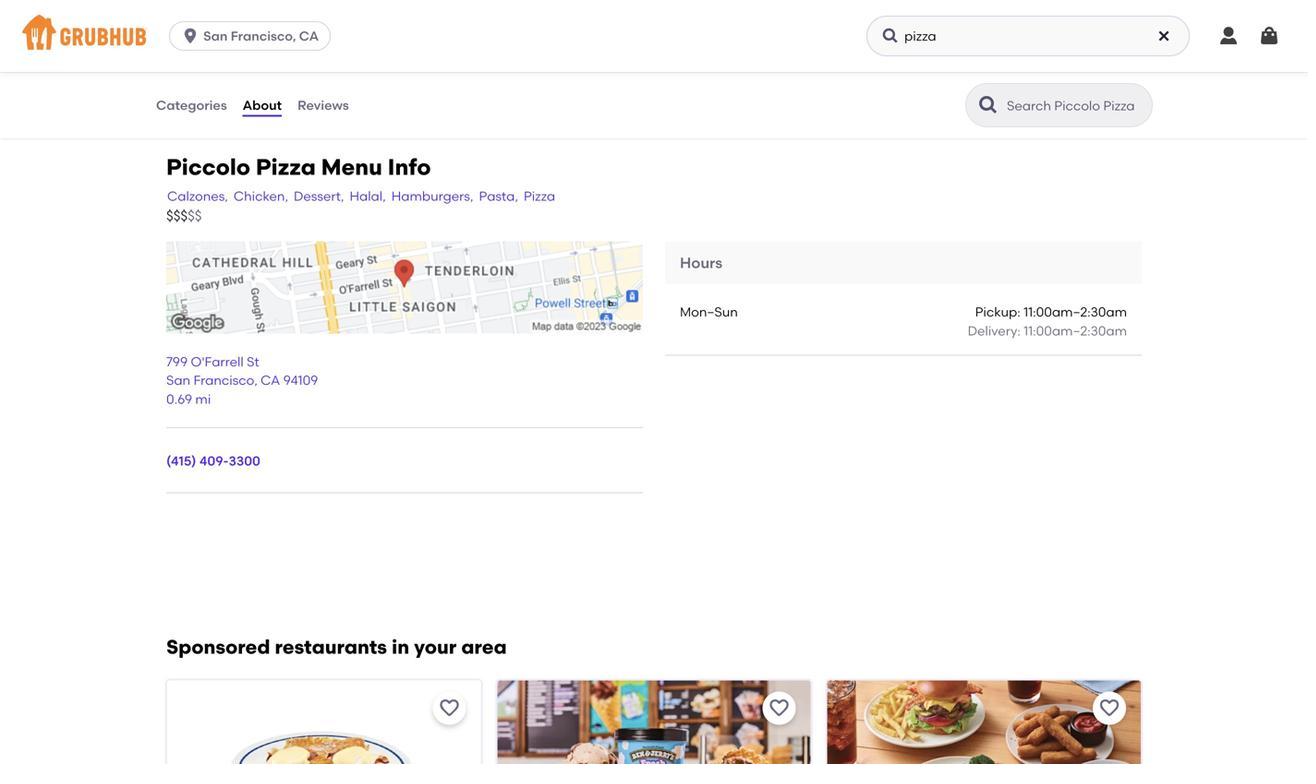 Task type: describe. For each thing, give the bounding box(es) containing it.
mi
[[195, 392, 211, 407]]

ben & jerry's logo image
[[497, 681, 811, 765]]

dessert,
[[294, 188, 344, 204]]

about button
[[242, 72, 283, 139]]

halal, button
[[349, 186, 387, 207]]

0.69
[[166, 392, 192, 407]]

save this restaurant button for ihop logo
[[433, 693, 466, 726]]

ca inside button
[[299, 28, 319, 44]]

san inside button
[[203, 28, 228, 44]]

sponsored restaurants in your area
[[166, 636, 507, 660]]

pasta,
[[479, 188, 518, 204]]

pickup: 11:00am–2:30am delivery: 11:00am–2:30am
[[968, 304, 1127, 339]]

save this restaurant button for 'ben & jerry's logo'
[[763, 693, 796, 726]]

o'farrell
[[191, 354, 244, 370]]

$$$
[[166, 208, 188, 225]]

calzones,
[[167, 188, 228, 204]]

chicken, button
[[233, 186, 289, 207]]

reviews button
[[297, 72, 350, 139]]

area
[[461, 636, 507, 660]]

hours
[[680, 254, 722, 272]]

about
[[243, 97, 282, 113]]

1 horizontal spatial svg image
[[1157, 29, 1171, 43]]

799 o'farrell st san francisco , ca 94109 0.69 mi
[[166, 354, 318, 407]]

pasta, button
[[478, 186, 519, 207]]

halal,
[[350, 188, 386, 204]]

calzones, chicken, dessert, halal, hamburgers, pasta, pizza
[[167, 188, 555, 204]]

menu
[[321, 154, 382, 181]]

applebee's logo image
[[827, 681, 1141, 765]]

799
[[166, 354, 188, 370]]

409-
[[199, 453, 229, 469]]

hamburgers, button
[[390, 186, 474, 207]]

search icon image
[[977, 94, 1000, 116]]

piccolo
[[166, 154, 250, 181]]

san francisco, ca button
[[169, 21, 338, 51]]

Search for food, convenience, alcohol... search field
[[867, 16, 1190, 56]]

calzones, button
[[166, 186, 229, 207]]

2 11:00am–2:30am from the top
[[1024, 323, 1127, 339]]

Search Piccolo Pizza search field
[[1005, 97, 1146, 115]]

delivery:
[[968, 323, 1021, 339]]

francisco
[[193, 373, 254, 389]]

save this restaurant image
[[768, 698, 790, 720]]

categories
[[156, 97, 227, 113]]

categories button
[[155, 72, 228, 139]]



Task type: locate. For each thing, give the bounding box(es) containing it.
ca inside 799 o'farrell st san francisco , ca 94109 0.69 mi
[[261, 373, 280, 389]]

0 vertical spatial 11:00am–2:30am
[[1024, 304, 1127, 320]]

94109
[[283, 373, 318, 389]]

reviews
[[298, 97, 349, 113]]

svg image
[[1218, 25, 1240, 47], [881, 27, 900, 45], [1157, 29, 1171, 43]]

3 save this restaurant button from the left
[[1093, 693, 1126, 726]]

1 11:00am–2:30am from the top
[[1024, 304, 1127, 320]]

ca right francisco, on the top left
[[299, 28, 319, 44]]

save this restaurant button
[[433, 693, 466, 726], [763, 693, 796, 726], [1093, 693, 1126, 726]]

11:00am–2:30am right 'delivery:'
[[1024, 323, 1127, 339]]

sponsored
[[166, 636, 270, 660]]

2 horizontal spatial save this restaurant button
[[1093, 693, 1126, 726]]

piccolo pizza menu info
[[166, 154, 431, 181]]

0 vertical spatial san
[[203, 28, 228, 44]]

pizza button
[[523, 186, 556, 207]]

(415) 409-3300
[[166, 453, 260, 469]]

san inside 799 o'farrell st san francisco , ca 94109 0.69 mi
[[166, 373, 190, 389]]

save this restaurant image for ihop logo's save this restaurant button
[[438, 698, 460, 720]]

11:00am–2:30am
[[1024, 304, 1127, 320], [1024, 323, 1127, 339]]

svg image
[[1258, 25, 1280, 47], [181, 27, 200, 45]]

2 save this restaurant button from the left
[[763, 693, 796, 726]]

san
[[203, 28, 228, 44], [166, 373, 190, 389]]

0 horizontal spatial san
[[166, 373, 190, 389]]

save this restaurant image
[[438, 698, 460, 720], [1098, 698, 1121, 720]]

1 save this restaurant image from the left
[[438, 698, 460, 720]]

1 vertical spatial ca
[[261, 373, 280, 389]]

save this restaurant image for save this restaurant button corresponding to applebee's logo
[[1098, 698, 1121, 720]]

0 horizontal spatial svg image
[[881, 27, 900, 45]]

11:00am–2:30am right pickup:
[[1024, 304, 1127, 320]]

1 horizontal spatial save this restaurant button
[[763, 693, 796, 726]]

0 vertical spatial ca
[[299, 28, 319, 44]]

1 vertical spatial san
[[166, 373, 190, 389]]

2 horizontal spatial svg image
[[1218, 25, 1240, 47]]

dessert, button
[[293, 186, 345, 207]]

0 horizontal spatial save this restaurant image
[[438, 698, 460, 720]]

0 horizontal spatial svg image
[[181, 27, 200, 45]]

ca
[[299, 28, 319, 44], [261, 373, 280, 389]]

3300
[[229, 453, 260, 469]]

(415) 409-3300 button
[[166, 452, 260, 471]]

main navigation navigation
[[0, 0, 1308, 72]]

(415)
[[166, 453, 196, 469]]

hamburgers,
[[391, 188, 473, 204]]

st
[[247, 354, 259, 370]]

san left francisco, on the top left
[[203, 28, 228, 44]]

mon–sun
[[680, 304, 738, 320]]

$$$$$
[[166, 208, 202, 225]]

chicken,
[[234, 188, 288, 204]]

ca right ,
[[261, 373, 280, 389]]

pickup:
[[975, 304, 1021, 320]]

1 horizontal spatial svg image
[[1258, 25, 1280, 47]]

restaurants
[[275, 636, 387, 660]]

pizza
[[256, 154, 316, 181], [524, 188, 555, 204]]

svg image inside san francisco, ca button
[[181, 27, 200, 45]]

in
[[392, 636, 409, 660]]

0 vertical spatial pizza
[[256, 154, 316, 181]]

,
[[254, 373, 258, 389]]

1 vertical spatial 11:00am–2:30am
[[1024, 323, 1127, 339]]

ihop logo image
[[167, 681, 481, 765]]

2 save this restaurant image from the left
[[1098, 698, 1121, 720]]

francisco,
[[231, 28, 296, 44]]

0 horizontal spatial save this restaurant button
[[433, 693, 466, 726]]

your
[[414, 636, 457, 660]]

san francisco, ca
[[203, 28, 319, 44]]

san up 0.69
[[166, 373, 190, 389]]

0 horizontal spatial pizza
[[256, 154, 316, 181]]

0 horizontal spatial ca
[[261, 373, 280, 389]]

save this restaurant button for applebee's logo
[[1093, 693, 1126, 726]]

1 horizontal spatial pizza
[[524, 188, 555, 204]]

info
[[388, 154, 431, 181]]

1 horizontal spatial save this restaurant image
[[1098, 698, 1121, 720]]

1 horizontal spatial ca
[[299, 28, 319, 44]]

pizza up chicken,
[[256, 154, 316, 181]]

1 save this restaurant button from the left
[[433, 693, 466, 726]]

1 horizontal spatial san
[[203, 28, 228, 44]]

pizza right pasta,
[[524, 188, 555, 204]]

1 vertical spatial pizza
[[524, 188, 555, 204]]



Task type: vqa. For each thing, say whether or not it's contained in the screenshot.
THE WHO corresponding to Who delivers Popeyes?
no



